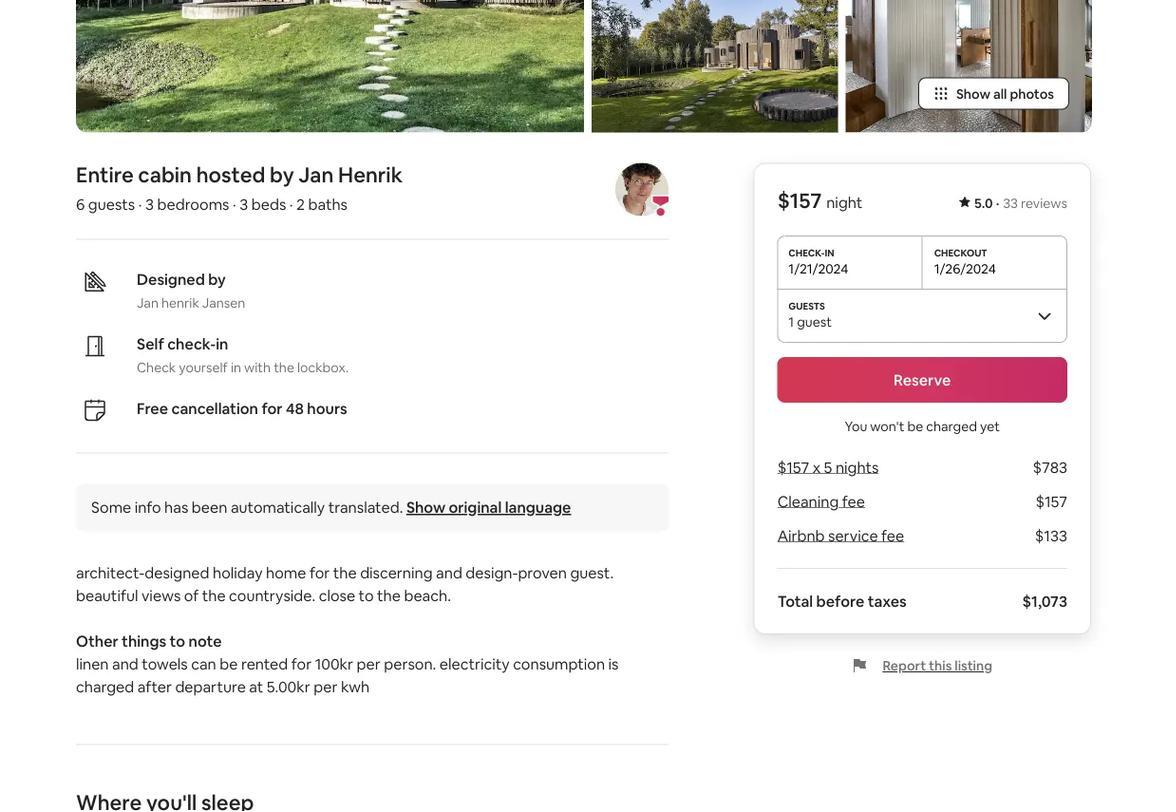 Task type: locate. For each thing, give the bounding box(es) containing it.
1 horizontal spatial charged
[[926, 418, 977, 435]]

1 horizontal spatial fee
[[881, 526, 904, 545]]

1 vertical spatial show
[[406, 498, 446, 517]]

and
[[436, 563, 462, 583], [112, 654, 138, 674]]

for up close at the bottom left of the page
[[310, 563, 330, 583]]

1 vertical spatial for
[[310, 563, 330, 583]]

1 horizontal spatial be
[[907, 418, 923, 435]]

$157 left x
[[777, 457, 809, 477]]

5
[[824, 457, 832, 477]]

for inside other things to note linen and towels can be rented for 100kr per person. electricity consumption is charged after departure at 5.00kr per kwh
[[291, 654, 312, 674]]

0 vertical spatial for
[[262, 399, 283, 418]]

1 vertical spatial in
[[231, 358, 241, 376]]

per
[[357, 654, 381, 674], [314, 677, 338, 697]]

1 vertical spatial and
[[112, 654, 138, 674]]

beds
[[251, 195, 286, 214]]

1 horizontal spatial 3
[[240, 195, 248, 214]]

0 horizontal spatial charged
[[76, 677, 134, 697]]

to
[[359, 586, 374, 605], [170, 631, 185, 651]]

1 horizontal spatial and
[[436, 563, 462, 583]]

1 horizontal spatial by
[[270, 161, 294, 188]]

in left with on the top of page
[[231, 358, 241, 376]]

1 vertical spatial be
[[220, 654, 238, 674]]

per up kwh
[[357, 654, 381, 674]]

hours
[[307, 399, 347, 418]]

jan henrik is a superhost. learn more about jan henrik. image
[[616, 163, 669, 216], [616, 163, 669, 216]]

cleaning
[[777, 491, 839, 511]]

henrik
[[161, 294, 199, 311]]

free
[[137, 399, 168, 418]]

total
[[777, 591, 813, 611]]

0 vertical spatial in
[[216, 334, 228, 354]]

by up beds
[[270, 161, 294, 188]]

100kr
[[315, 654, 353, 674]]

per down 100kr
[[314, 677, 338, 697]]

won't
[[870, 418, 905, 435]]

guest
[[797, 313, 832, 330]]

0 horizontal spatial to
[[170, 631, 185, 651]]

to right close at the bottom left of the page
[[359, 586, 374, 605]]

at
[[249, 677, 263, 697]]

1 vertical spatial $157
[[777, 457, 809, 477]]

1 vertical spatial by
[[208, 270, 226, 289]]

baths
[[308, 195, 348, 214]]

·
[[996, 194, 999, 211], [138, 195, 142, 214], [233, 195, 236, 214], [290, 195, 293, 214]]

$157 up $133
[[1036, 491, 1068, 511]]

· left 2
[[290, 195, 293, 214]]

0 vertical spatial by
[[270, 161, 294, 188]]

architect-designed holiday home for the discerning and design-proven guest. beautiful views of the countryside. close to the beach.
[[76, 563, 617, 605]]

0 vertical spatial $157
[[777, 187, 822, 214]]

cleaning fee button
[[777, 491, 865, 511]]

and down things
[[112, 654, 138, 674]]

$157 for $157
[[1036, 491, 1068, 511]]

· left the 33
[[996, 194, 999, 211]]

0 vertical spatial and
[[436, 563, 462, 583]]

charged
[[926, 418, 977, 435], [76, 677, 134, 697]]

fee up service
[[842, 491, 865, 511]]

taxes
[[867, 591, 907, 611]]

0 vertical spatial charged
[[926, 418, 977, 435]]

be right "won't"
[[907, 418, 923, 435]]

by
[[270, 161, 294, 188], [208, 270, 226, 289]]

entire
[[76, 161, 134, 188]]

1 horizontal spatial show
[[956, 85, 991, 102]]

$1,073
[[1023, 591, 1068, 611]]

$157
[[777, 187, 822, 214], [777, 457, 809, 477], [1036, 491, 1068, 511]]

1 · from the left
[[996, 194, 999, 211]]

and up beach.
[[436, 563, 462, 583]]

1 horizontal spatial per
[[357, 654, 381, 674]]

be right can
[[220, 654, 238, 674]]

0 horizontal spatial be
[[220, 654, 238, 674]]

fee
[[842, 491, 865, 511], [881, 526, 904, 545]]

of
[[184, 586, 199, 605]]

1 vertical spatial fee
[[881, 526, 904, 545]]

5.0 · 33 reviews
[[974, 194, 1068, 211]]

in up yourself
[[216, 334, 228, 354]]

0 horizontal spatial by
[[208, 270, 226, 289]]

views
[[142, 586, 181, 605]]

person.
[[384, 654, 436, 674]]

for left 48
[[262, 399, 283, 418]]

other
[[76, 631, 118, 651]]

48
[[286, 399, 304, 418]]

0 horizontal spatial in
[[216, 334, 228, 354]]

beautiful
[[76, 586, 138, 605]]

for up 5.00kr
[[291, 654, 312, 674]]

cabin
[[138, 161, 192, 188]]

automatically
[[231, 498, 325, 517]]

$157 left night
[[777, 187, 822, 214]]

the
[[274, 358, 294, 376], [333, 563, 357, 583], [202, 586, 226, 605], [377, 586, 401, 605]]

before
[[816, 591, 864, 611]]

0 vertical spatial fee
[[842, 491, 865, 511]]

fee right service
[[881, 526, 904, 545]]

0 vertical spatial be
[[907, 418, 923, 435]]

3 down cabin
[[145, 195, 154, 214]]

to inside other things to note linen and towels can be rented for 100kr per person. electricity consumption is charged after departure at 5.00kr per kwh
[[170, 631, 185, 651]]

1 vertical spatial charged
[[76, 677, 134, 697]]

charged down linen
[[76, 677, 134, 697]]

· down hosted at the left top of page
[[233, 195, 236, 214]]

towels
[[142, 654, 188, 674]]

check
[[137, 358, 176, 376]]

0 horizontal spatial show
[[406, 498, 446, 517]]

some
[[91, 498, 131, 517]]

some info has been automatically translated. show original language
[[91, 498, 571, 517]]

the right with on the top of page
[[274, 358, 294, 376]]

3 · from the left
[[233, 195, 236, 214]]

1 vertical spatial to
[[170, 631, 185, 651]]

show left original
[[406, 498, 446, 517]]

countryside.
[[229, 586, 315, 605]]

departure
[[175, 677, 246, 697]]

1 horizontal spatial to
[[359, 586, 374, 605]]

home
[[266, 563, 306, 583]]

lockbox.
[[297, 358, 349, 376]]

things
[[122, 631, 166, 651]]

photos
[[1010, 85, 1054, 102]]

0 vertical spatial to
[[359, 586, 374, 605]]

the right of on the left of the page
[[202, 586, 226, 605]]

2
[[296, 195, 305, 214]]

to up towels
[[170, 631, 185, 651]]

show original language button
[[406, 498, 571, 517]]

5.0
[[974, 194, 993, 211]]

1 vertical spatial per
[[314, 677, 338, 697]]

be
[[907, 418, 923, 435], [220, 654, 238, 674]]

1 guest button
[[777, 289, 1068, 342]]

2 vertical spatial for
[[291, 654, 312, 674]]

0 vertical spatial show
[[956, 85, 991, 102]]

consumption
[[513, 654, 605, 674]]

0 horizontal spatial 3
[[145, 195, 154, 214]]

for
[[262, 399, 283, 418], [310, 563, 330, 583], [291, 654, 312, 674]]

3 left beds
[[240, 195, 248, 214]]

show left all
[[956, 85, 991, 102]]

cleaning fee
[[777, 491, 865, 511]]

translated.
[[328, 498, 403, 517]]

be inside other things to note linen and towels can be rented for 100kr per person. electricity consumption is charged after departure at 5.00kr per kwh
[[220, 654, 238, 674]]

0 horizontal spatial and
[[112, 654, 138, 674]]

· right guests
[[138, 195, 142, 214]]

has
[[164, 498, 188, 517]]

2 vertical spatial $157
[[1036, 491, 1068, 511]]

0 vertical spatial per
[[357, 654, 381, 674]]

by up jansen
[[208, 270, 226, 289]]

charged left yet
[[926, 418, 977, 435]]

designed
[[137, 270, 205, 289]]



Task type: describe. For each thing, give the bounding box(es) containing it.
$157 x 5 nights
[[777, 457, 879, 477]]

$157 for $157 night
[[777, 187, 822, 214]]

info
[[135, 498, 161, 517]]

show inside button
[[956, 85, 991, 102]]

holiday
[[213, 563, 263, 583]]

original
[[449, 498, 502, 517]]

yourself
[[179, 358, 228, 376]]

airbnb
[[777, 526, 825, 545]]

show all photos button
[[918, 77, 1069, 110]]

kwh
[[341, 677, 370, 697]]

for inside architect-designed holiday home for the discerning and design-proven guest. beautiful views of the countryside. close to the beach.
[[310, 563, 330, 583]]

the inside the self check-in check yourself in with the lockbox.
[[274, 358, 294, 376]]

jansen
[[202, 294, 245, 311]]

other things to note linen and towels can be rented for 100kr per person. electricity consumption is charged after departure at 5.00kr per kwh
[[76, 631, 622, 697]]

show all photos
[[956, 85, 1054, 102]]

guests
[[88, 195, 135, 214]]

x
[[812, 457, 820, 477]]

self check-in check yourself in with the lockbox.
[[137, 334, 349, 376]]

after
[[138, 677, 172, 697]]

bedrooms
[[157, 195, 229, 214]]

note
[[189, 631, 222, 651]]

by inside entire cabin hosted by jan henrik 6 guests · 3 bedrooms · 3 beds · 2 baths
[[270, 161, 294, 188]]

yet
[[980, 418, 1000, 435]]

hosted
[[196, 161, 265, 188]]

reserve
[[894, 370, 951, 389]]

designed
[[145, 563, 209, 583]]

discerning
[[360, 563, 433, 583]]

free cancellation for 48 hours
[[137, 399, 347, 418]]

is
[[608, 654, 619, 674]]

total before taxes
[[777, 591, 907, 611]]

report this listing button
[[852, 657, 992, 674]]

check-
[[167, 334, 216, 354]]

cancellation
[[171, 399, 258, 418]]

airbnb service fee
[[777, 526, 904, 545]]

1/21/2024
[[789, 260, 848, 277]]

rented
[[241, 654, 288, 674]]

night
[[826, 192, 862, 212]]

this
[[929, 657, 952, 674]]

you
[[845, 418, 867, 435]]

0 horizontal spatial fee
[[842, 491, 865, 511]]

and inside architect-designed holiday home for the discerning and design-proven guest. beautiful views of the countryside. close to the beach.
[[436, 563, 462, 583]]

4 · from the left
[[290, 195, 293, 214]]

2 3 from the left
[[240, 195, 248, 214]]

1
[[789, 313, 794, 330]]

33
[[1003, 194, 1018, 211]]

1 3 from the left
[[145, 195, 154, 214]]

modern fairytale holiday home image 5 image
[[846, 0, 1092, 132]]

designed by jan henrik jansen
[[137, 270, 245, 311]]

the down discerning
[[377, 586, 401, 605]]

can
[[191, 654, 216, 674]]

language
[[505, 498, 571, 517]]

$157 night
[[777, 187, 862, 214]]

$157 x 5 nights button
[[777, 457, 879, 477]]

electricity
[[440, 654, 510, 674]]

reserve button
[[777, 357, 1068, 403]]

by inside 'designed by jan henrik jansen'
[[208, 270, 226, 289]]

1 guest
[[789, 313, 832, 330]]

guest.
[[570, 563, 614, 583]]

airbnb service fee button
[[777, 526, 904, 545]]

jan henrik
[[299, 161, 403, 188]]

proven
[[518, 563, 567, 583]]

$157 for $157 x 5 nights
[[777, 457, 809, 477]]

linen
[[76, 654, 109, 674]]

to inside architect-designed holiday home for the discerning and design-proven guest. beautiful views of the countryside. close to the beach.
[[359, 586, 374, 605]]

self
[[137, 334, 164, 354]]

modern fairytale holiday home image 1 image
[[76, 0, 584, 132]]

2 · from the left
[[138, 195, 142, 214]]

$133
[[1035, 526, 1068, 545]]

all
[[993, 85, 1007, 102]]

close
[[319, 586, 355, 605]]

jan
[[137, 294, 159, 311]]

entire cabin hosted by jan henrik 6 guests · 3 bedrooms · 3 beds · 2 baths
[[76, 161, 403, 214]]

you won't be charged yet
[[845, 418, 1000, 435]]

1/26/2024
[[934, 260, 996, 277]]

beach.
[[404, 586, 451, 605]]

listing
[[955, 657, 992, 674]]

modern fairytale holiday home image 3 image
[[592, 0, 838, 132]]

the up close at the bottom left of the page
[[333, 563, 357, 583]]

and inside other things to note linen and towels can be rented for 100kr per person. electricity consumption is charged after departure at 5.00kr per kwh
[[112, 654, 138, 674]]

0 horizontal spatial per
[[314, 677, 338, 697]]

1 horizontal spatial in
[[231, 358, 241, 376]]

nights
[[835, 457, 879, 477]]

charged inside other things to note linen and towels can be rented for 100kr per person. electricity consumption is charged after departure at 5.00kr per kwh
[[76, 677, 134, 697]]

architect-
[[76, 563, 145, 583]]

been
[[192, 498, 227, 517]]

6
[[76, 195, 85, 214]]

reviews
[[1021, 194, 1068, 211]]

service
[[828, 526, 878, 545]]

5.00kr
[[267, 677, 310, 697]]



Task type: vqa. For each thing, say whether or not it's contained in the screenshot.
left $3,317
no



